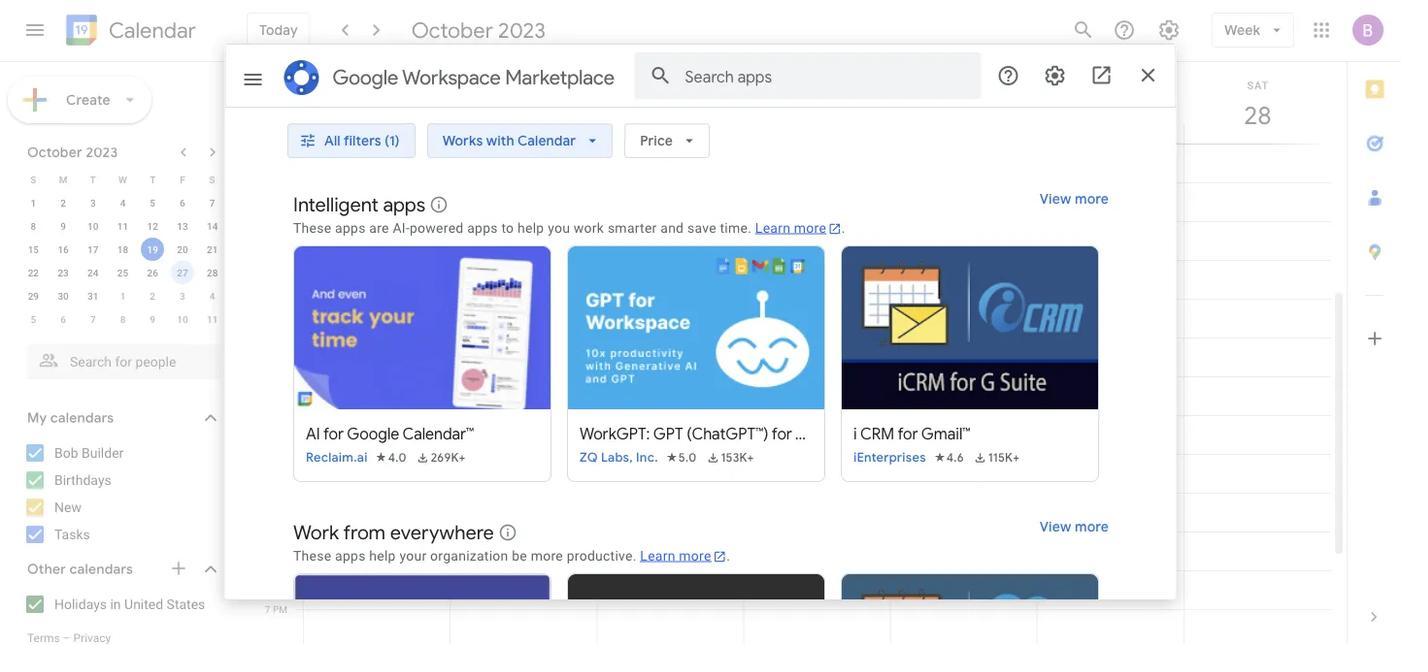 Task type: describe. For each thing, give the bounding box(es) containing it.
20 element
[[171, 238, 194, 261]]

3pm
[[945, 457, 969, 471]]

23
[[58, 267, 69, 279]]

am for 11 am
[[273, 293, 287, 305]]

16 element
[[52, 238, 75, 261]]

m
[[59, 174, 67, 186]]

1 s from the left
[[30, 174, 36, 186]]

7 for 7 am
[[265, 138, 270, 150]]

row containing 15
[[18, 238, 227, 261]]

row containing s
[[18, 168, 227, 191]]

26
[[147, 267, 158, 279]]

october 2023 grid
[[18, 168, 227, 331]]

0 horizontal spatial 6
[[60, 314, 66, 325]]

calendar
[[109, 17, 196, 44]]

other calendars
[[27, 561, 133, 579]]

my calendars list
[[4, 438, 241, 551]]

birthdays
[[54, 473, 111, 489]]

10 element
[[81, 215, 105, 238]]

row group containing 1
[[18, 191, 227, 331]]

los
[[923, 394, 942, 407]]

calendars for other calendars
[[70, 561, 133, 579]]

11 for 11 element
[[117, 220, 128, 232]]

07
[[277, 128, 287, 140]]

calendar heading
[[105, 17, 196, 44]]

am for 7 am
[[273, 138, 287, 150]]

1 vertical spatial ,
[[940, 457, 942, 471]]

1 horizontal spatial 2023
[[498, 17, 546, 44]]

my
[[27, 410, 47, 427]]

2 column header from the left
[[450, 62, 598, 144]]

7 for the november 7 element at the left
[[90, 314, 96, 325]]

10 for 10 element
[[87, 220, 99, 232]]

in
[[110, 597, 121, 613]]

21
[[207, 244, 218, 255]]

my calendars
[[27, 410, 114, 427]]

row containing 29
[[18, 285, 227, 308]]

1 for november 1 element
[[120, 290, 126, 302]]

4 column header from the left
[[743, 62, 891, 144]]

1 column header from the left
[[303, 62, 451, 144]]

20
[[177, 244, 188, 255]]

row containing 22
[[18, 261, 227, 285]]

other
[[27, 561, 66, 579]]

30
[[58, 290, 69, 302]]

row containing 5
[[18, 308, 227, 331]]

1 horizontal spatial 2
[[150, 290, 155, 302]]

8 inside "element"
[[120, 314, 126, 325]]

1 pm
[[265, 371, 287, 383]]

2 t from the left
[[150, 174, 156, 186]]

other calendars button
[[4, 555, 241, 586]]

12 element
[[141, 215, 164, 238]]

10 for "november 10" element
[[177, 314, 188, 325]]

12 pm
[[260, 332, 287, 344]]

13 element
[[171, 215, 194, 238]]

november 6 element
[[52, 308, 75, 331]]

13
[[177, 220, 188, 232]]

3 column header from the left
[[597, 62, 744, 144]]

states
[[167, 597, 205, 613]]

row containing 1
[[18, 191, 227, 215]]

tasks
[[54, 527, 90, 543]]

0 horizontal spatial 8
[[31, 220, 36, 232]]

november 11 element
[[201, 308, 224, 331]]

bob
[[54, 445, 78, 461]]

november 8 element
[[111, 308, 135, 331]]

11 for november 11 element
[[207, 314, 218, 325]]

0 horizontal spatial october 2023
[[27, 144, 118, 161]]

19, today element
[[141, 238, 164, 261]]

, inside the 'title 1pm , los angeles'
[[918, 394, 920, 407]]

holidays
[[54, 597, 107, 613]]

16
[[58, 244, 69, 255]]

2 s from the left
[[209, 174, 215, 186]]

7 am
[[265, 138, 287, 150]]

gmt-
[[254, 128, 277, 140]]

builder
[[82, 445, 124, 461]]

1 horizontal spatial 9
[[150, 314, 155, 325]]

pm for 12 pm
[[273, 332, 287, 344]]

new
[[54, 500, 82, 516]]

november 5 element
[[22, 308, 45, 331]]

gmt-07
[[254, 128, 287, 140]]

18 element
[[111, 238, 135, 261]]

5 column header from the left
[[890, 62, 1038, 144]]

november 3 element
[[171, 285, 194, 308]]

21 element
[[201, 238, 224, 261]]

0 horizontal spatial october
[[27, 144, 82, 161]]

1 vertical spatial 3
[[180, 290, 185, 302]]

25 element
[[111, 261, 135, 285]]

26 element
[[141, 261, 164, 285]]

17 element
[[81, 238, 105, 261]]

11 am
[[259, 293, 287, 305]]

november 10 element
[[171, 308, 194, 331]]

task! , 3pm
[[912, 457, 969, 471]]

pm for 7 pm
[[273, 604, 287, 616]]

10 for 10 am
[[259, 254, 270, 266]]



Task type: vqa. For each thing, say whether or not it's contained in the screenshot.


Task type: locate. For each thing, give the bounding box(es) containing it.
calendars inside dropdown button
[[50, 410, 114, 427]]

2 vertical spatial pm
[[273, 604, 287, 616]]

10 am
[[259, 254, 287, 266]]

1 vertical spatial 2023
[[86, 144, 118, 161]]

0 vertical spatial october 2023
[[412, 17, 546, 44]]

1 vertical spatial 10
[[259, 254, 270, 266]]

9 up 16 element
[[60, 220, 66, 232]]

bob builder
[[54, 445, 124, 461]]

2 horizontal spatial 1
[[265, 371, 270, 383]]

3 pm from the top
[[273, 604, 287, 616]]

0 horizontal spatial 2023
[[86, 144, 118, 161]]

1 vertical spatial october 2023
[[27, 144, 118, 161]]

3 am from the top
[[273, 293, 287, 305]]

1 horizontal spatial t
[[150, 174, 156, 186]]

7 left 07
[[265, 138, 270, 150]]

0 horizontal spatial 1
[[31, 197, 36, 209]]

1 horizontal spatial 12
[[260, 332, 270, 344]]

1 vertical spatial am
[[273, 254, 287, 266]]

support image
[[1113, 18, 1136, 42]]

29 element
[[22, 285, 45, 308]]

1 am from the top
[[273, 138, 287, 150]]

2 vertical spatial am
[[273, 293, 287, 305]]

1 for 1 pm
[[265, 371, 270, 383]]

0 vertical spatial 5
[[150, 197, 155, 209]]

1 down 25 element
[[120, 290, 126, 302]]

7 column header from the left
[[1184, 62, 1332, 144]]

pm down 12 pm
[[273, 371, 287, 383]]

w
[[119, 174, 127, 186]]

12 for 12
[[147, 220, 158, 232]]

1 vertical spatial 2
[[150, 290, 155, 302]]

22 element
[[22, 261, 45, 285]]

column header
[[303, 62, 451, 144], [450, 62, 598, 144], [597, 62, 744, 144], [743, 62, 891, 144], [890, 62, 1038, 144], [1037, 62, 1185, 144], [1184, 62, 1332, 144]]

1 horizontal spatial october 2023
[[412, 17, 546, 44]]

pm right states
[[273, 604, 287, 616]]

1 up 15 element
[[31, 197, 36, 209]]

2
[[60, 197, 66, 209], [150, 290, 155, 302]]

None search field
[[0, 337, 241, 380]]

1 pm from the top
[[273, 332, 287, 344]]

t right m
[[90, 174, 96, 186]]

11 element
[[111, 215, 135, 238]]

12 up 19
[[147, 220, 158, 232]]

0 vertical spatial 11
[[117, 220, 128, 232]]

27 cell
[[168, 261, 197, 285]]

1 horizontal spatial 11
[[207, 314, 218, 325]]

1 vertical spatial 6
[[60, 314, 66, 325]]

23 element
[[52, 261, 75, 285]]

12
[[147, 220, 158, 232], [260, 332, 270, 344]]

3
[[90, 197, 96, 209], [180, 290, 185, 302]]

7 up '14' element
[[210, 197, 215, 209]]

s right "f"
[[209, 174, 215, 186]]

november 7 element
[[81, 308, 105, 331]]

2 vertical spatial 11
[[207, 314, 218, 325]]

0 vertical spatial am
[[273, 138, 287, 150]]

19 cell
[[138, 238, 168, 261]]

my calendars button
[[4, 403, 241, 434]]

24 element
[[81, 261, 105, 285]]

19
[[147, 244, 158, 255]]

14 element
[[201, 215, 224, 238]]

28 element
[[201, 261, 224, 285]]

1 vertical spatial 9
[[150, 314, 155, 325]]

1pm
[[894, 394, 918, 407]]

november 1 element
[[111, 285, 135, 308]]

1 horizontal spatial 3
[[180, 290, 185, 302]]

am
[[273, 138, 287, 150], [273, 254, 287, 266], [273, 293, 287, 305]]

today button
[[247, 13, 311, 48]]

1 horizontal spatial 6
[[180, 197, 185, 209]]

10 up 11 am
[[259, 254, 270, 266]]

calendars up bob builder
[[50, 410, 114, 427]]

am for 10 am
[[273, 254, 287, 266]]

row containing 8
[[18, 215, 227, 238]]

28
[[207, 267, 218, 279]]

0 horizontal spatial 5
[[31, 314, 36, 325]]

5 up 12 element
[[150, 197, 155, 209]]

3 row from the top
[[18, 215, 227, 238]]

0 vertical spatial 10
[[87, 220, 99, 232]]

1 vertical spatial pm
[[273, 371, 287, 383]]

1 down 12 pm
[[265, 371, 270, 383]]

2 row from the top
[[18, 191, 227, 215]]

1 vertical spatial 5
[[31, 314, 36, 325]]

10
[[87, 220, 99, 232], [259, 254, 270, 266], [177, 314, 188, 325]]

1 horizontal spatial ,
[[940, 457, 942, 471]]

0 horizontal spatial 12
[[147, 220, 158, 232]]

15 element
[[22, 238, 45, 261]]

row group
[[18, 191, 227, 331]]

25
[[117, 267, 128, 279]]

2 down 26 "element"
[[150, 290, 155, 302]]

1 horizontal spatial 10
[[177, 314, 188, 325]]

2 horizontal spatial 10
[[259, 254, 270, 266]]

0 horizontal spatial 3
[[90, 197, 96, 209]]

1 horizontal spatial 8
[[120, 314, 126, 325]]

7 right states
[[265, 604, 270, 616]]

, left 3pm
[[940, 457, 942, 471]]

1 vertical spatial 12
[[260, 332, 270, 344]]

7 pm
[[265, 604, 287, 616]]

4 up 11 element
[[120, 197, 126, 209]]

5 row from the top
[[18, 261, 227, 285]]

27 element
[[171, 261, 194, 285]]

0 vertical spatial 2
[[60, 197, 66, 209]]

1 horizontal spatial october
[[412, 17, 493, 44]]

november 9 element
[[141, 308, 164, 331]]

1 row from the top
[[18, 168, 227, 191]]

12 for 12 pm
[[260, 332, 270, 344]]

2 down m
[[60, 197, 66, 209]]

5 down 29 element
[[31, 314, 36, 325]]

12 down 11 am
[[260, 332, 270, 344]]

0 horizontal spatial 11
[[117, 220, 128, 232]]

2 horizontal spatial 11
[[259, 293, 270, 305]]

5
[[150, 197, 155, 209], [31, 314, 36, 325]]

october
[[412, 17, 493, 44], [27, 144, 82, 161]]

0 vertical spatial 6
[[180, 197, 185, 209]]

7
[[265, 138, 270, 150], [210, 197, 215, 209], [90, 314, 96, 325], [265, 604, 270, 616]]

24
[[87, 267, 99, 279]]

0 horizontal spatial 9
[[60, 220, 66, 232]]

angeles
[[945, 394, 988, 407]]

,
[[918, 394, 920, 407], [940, 457, 942, 471]]

29
[[28, 290, 39, 302]]

holidays in united states
[[54, 597, 205, 613]]

15
[[28, 244, 39, 255]]

6 row from the top
[[18, 285, 227, 308]]

1 horizontal spatial 5
[[150, 197, 155, 209]]

1
[[31, 197, 36, 209], [120, 290, 126, 302], [265, 371, 270, 383]]

10 up '17'
[[87, 220, 99, 232]]

14
[[207, 220, 218, 232]]

november 4 element
[[201, 285, 224, 308]]

main drawer image
[[23, 18, 47, 42]]

6 down 30 element
[[60, 314, 66, 325]]

november 2 element
[[141, 285, 164, 308]]

t left "f"
[[150, 174, 156, 186]]

9
[[60, 220, 66, 232], [150, 314, 155, 325]]

calendars for my calendars
[[50, 410, 114, 427]]

2023
[[498, 17, 546, 44], [86, 144, 118, 161]]

0 horizontal spatial t
[[90, 174, 96, 186]]

2 am from the top
[[273, 254, 287, 266]]

4
[[120, 197, 126, 209], [210, 290, 215, 302]]

united
[[124, 597, 163, 613]]

f
[[180, 174, 185, 186]]

grid
[[249, 62, 1347, 646]]

31 element
[[81, 285, 105, 308]]

17
[[87, 244, 99, 255]]

4 inside "element"
[[210, 290, 215, 302]]

11
[[117, 220, 128, 232], [259, 293, 270, 305], [207, 314, 218, 325]]

0 vertical spatial 4
[[120, 197, 126, 209]]

0 vertical spatial 2023
[[498, 17, 546, 44]]

2 vertical spatial 10
[[177, 314, 188, 325]]

12 inside row
[[147, 220, 158, 232]]

1 vertical spatial 8
[[120, 314, 126, 325]]

11 down 10 am
[[259, 293, 270, 305]]

4 down 28 element
[[210, 290, 215, 302]]

pm for 1 pm
[[273, 371, 287, 383]]

11 for 11 am
[[259, 293, 270, 305]]

8 up 15 element
[[31, 220, 36, 232]]

2 pm from the top
[[273, 371, 287, 383]]

3 up "november 10" element
[[180, 290, 185, 302]]

row
[[18, 168, 227, 191], [18, 191, 227, 215], [18, 215, 227, 238], [18, 238, 227, 261], [18, 261, 227, 285], [18, 285, 227, 308], [18, 308, 227, 331]]

t
[[90, 174, 96, 186], [150, 174, 156, 186]]

0 vertical spatial ,
[[918, 394, 920, 407]]

9 down november 2 element
[[150, 314, 155, 325]]

11 down november 4 "element"
[[207, 314, 218, 325]]

calendar element
[[62, 11, 196, 53]]

calendars up the in on the left bottom of the page
[[70, 561, 133, 579]]

grid containing title
[[249, 62, 1347, 646]]

today
[[259, 21, 298, 39]]

31
[[87, 290, 99, 302]]

11 up 18
[[117, 220, 128, 232]]

calendars
[[50, 410, 114, 427], [70, 561, 133, 579]]

7 down the 31 element
[[90, 314, 96, 325]]

0 vertical spatial pm
[[273, 332, 287, 344]]

18
[[117, 244, 128, 255]]

0 vertical spatial 8
[[31, 220, 36, 232]]

4 row from the top
[[18, 238, 227, 261]]

22
[[28, 267, 39, 279]]

october 2023
[[412, 17, 546, 44], [27, 144, 118, 161]]

tab list
[[1348, 62, 1401, 591]]

3 up 10 element
[[90, 197, 96, 209]]

s left m
[[30, 174, 36, 186]]

title 1pm , los angeles
[[894, 379, 988, 407]]

1 vertical spatial 1
[[120, 290, 126, 302]]

8
[[31, 220, 36, 232], [120, 314, 126, 325]]

pm up 1 pm
[[273, 332, 287, 344]]

0 vertical spatial calendars
[[50, 410, 114, 427]]

10 down november 3 element
[[177, 314, 188, 325]]

0 horizontal spatial s
[[30, 174, 36, 186]]

7 row from the top
[[18, 308, 227, 331]]

0 horizontal spatial 10
[[87, 220, 99, 232]]

0 vertical spatial 1
[[31, 197, 36, 209]]

1 horizontal spatial s
[[209, 174, 215, 186]]

7 for 7 pm
[[265, 604, 270, 616]]

1 vertical spatial 11
[[259, 293, 270, 305]]

2 vertical spatial 1
[[265, 371, 270, 383]]

1 horizontal spatial 1
[[120, 290, 126, 302]]

0 horizontal spatial ,
[[918, 394, 920, 407]]

0 horizontal spatial 4
[[120, 197, 126, 209]]

, left los
[[918, 394, 920, 407]]

calendars inside dropdown button
[[70, 561, 133, 579]]

0 horizontal spatial 2
[[60, 197, 66, 209]]

0 vertical spatial october
[[412, 17, 493, 44]]

1 t from the left
[[90, 174, 96, 186]]

6 down "f"
[[180, 197, 185, 209]]

1 vertical spatial 4
[[210, 290, 215, 302]]

task!
[[912, 457, 940, 471]]

30 element
[[52, 285, 75, 308]]

1 vertical spatial october
[[27, 144, 82, 161]]

27
[[177, 267, 188, 279]]

title
[[894, 379, 918, 393]]

1 horizontal spatial 4
[[210, 290, 215, 302]]

pm
[[273, 332, 287, 344], [273, 371, 287, 383], [273, 604, 287, 616]]

6
[[180, 197, 185, 209], [60, 314, 66, 325]]

8 down november 1 element
[[120, 314, 126, 325]]

6 column header from the left
[[1037, 62, 1185, 144]]

0 vertical spatial 3
[[90, 197, 96, 209]]

5 inside 'november 5' element
[[31, 314, 36, 325]]

s
[[30, 174, 36, 186], [209, 174, 215, 186]]

0 vertical spatial 9
[[60, 220, 66, 232]]

0 vertical spatial 12
[[147, 220, 158, 232]]

1 vertical spatial calendars
[[70, 561, 133, 579]]



